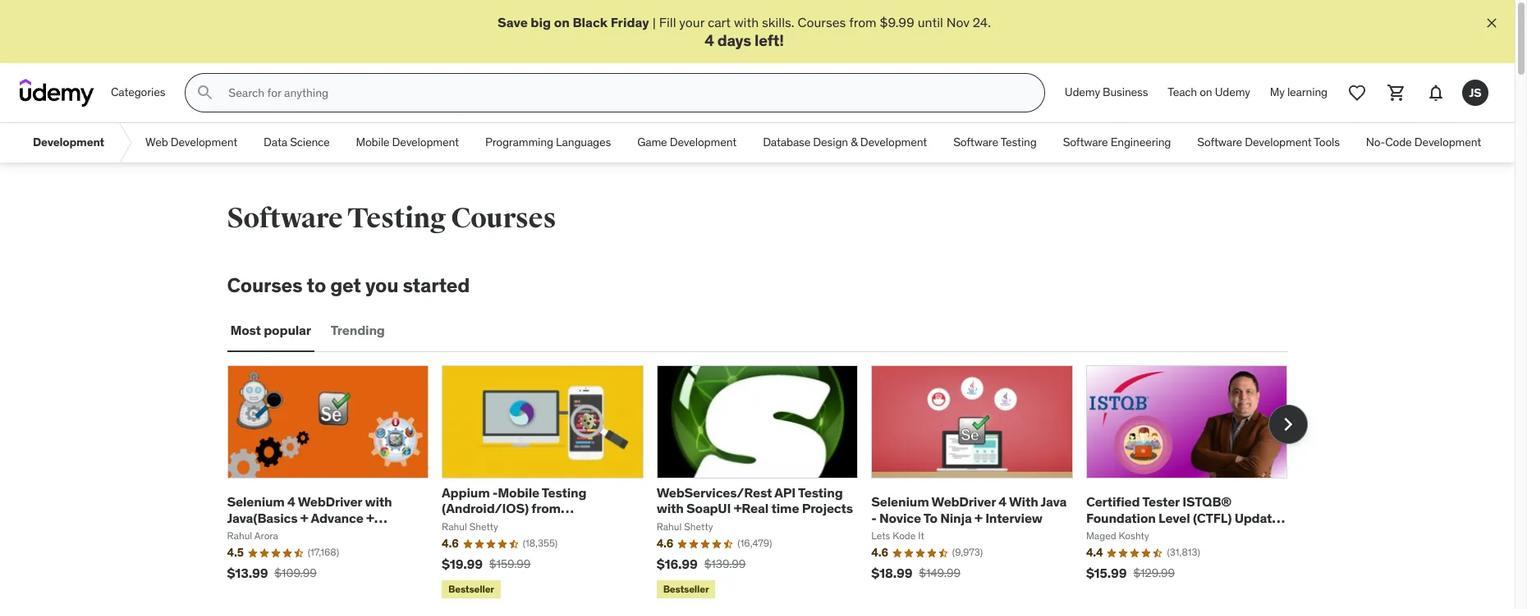 Task type: locate. For each thing, give the bounding box(es) containing it.
2 horizontal spatial with
[[734, 14, 759, 30]]

on right big
[[554, 14, 570, 30]]

development inside web development link
[[171, 135, 237, 150]]

24.
[[973, 14, 991, 30]]

from right (android/ios)
[[532, 500, 561, 517]]

0 horizontal spatial webdriver
[[298, 494, 362, 510]]

mobile development link
[[343, 123, 472, 163]]

1 horizontal spatial webdriver
[[932, 494, 996, 510]]

1 horizontal spatial from
[[849, 14, 877, 30]]

0 horizontal spatial 4
[[288, 494, 295, 510]]

+ right advance
[[366, 510, 374, 526]]

most popular
[[230, 322, 311, 339]]

Search for anything text field
[[225, 79, 1025, 107]]

1 + from the left
[[300, 510, 308, 526]]

software engineering
[[1063, 135, 1171, 150]]

selenium left ninja
[[872, 494, 929, 510]]

popular
[[264, 322, 311, 339]]

courses up most popular
[[227, 273, 303, 298]]

level
[[1159, 510, 1190, 526]]

js
[[1470, 85, 1482, 100]]

+ inside selenium webdriver 4 with java - novice to ninja + interview
[[975, 510, 983, 526]]

2 horizontal spatial +
[[975, 510, 983, 526]]

nov
[[947, 14, 970, 30]]

0 vertical spatial courses
[[798, 14, 846, 30]]

courses right skills.
[[798, 14, 846, 30]]

1 vertical spatial on
[[1200, 85, 1213, 100]]

1 horizontal spatial -
[[872, 510, 877, 526]]

save
[[498, 14, 528, 30]]

game
[[637, 135, 667, 150]]

software inside "link"
[[1063, 135, 1108, 150]]

0 horizontal spatial from
[[532, 500, 561, 517]]

development inside development link
[[33, 135, 104, 150]]

1 selenium from the left
[[227, 494, 285, 510]]

from left $9.99 at the right
[[849, 14, 877, 30]]

1 horizontal spatial +
[[366, 510, 374, 526]]

categories button
[[101, 73, 175, 113]]

1 horizontal spatial with
[[657, 500, 684, 517]]

web
[[145, 135, 168, 150]]

5 development from the left
[[860, 135, 927, 150]]

testing
[[1001, 135, 1037, 150], [347, 201, 446, 236], [542, 485, 587, 501], [798, 485, 843, 501]]

with
[[734, 14, 759, 30], [365, 494, 392, 510], [657, 500, 684, 517]]

3 development from the left
[[392, 135, 459, 150]]

1 udemy from the left
[[1065, 85, 1100, 100]]

days
[[717, 31, 751, 50]]

selenium up architect)
[[227, 494, 285, 510]]

6 development from the left
[[1245, 135, 1312, 150]]

- right appium
[[493, 485, 498, 501]]

4 down cart
[[705, 31, 714, 50]]

2 horizontal spatial 4
[[999, 494, 1007, 510]]

software testing
[[954, 135, 1037, 150]]

udemy business
[[1065, 85, 1148, 100]]

0 vertical spatial mobile
[[356, 135, 390, 150]]

1 vertical spatial mobile
[[498, 485, 540, 501]]

api
[[775, 485, 796, 501]]

0 vertical spatial -
[[493, 485, 498, 501]]

courses down programming
[[451, 201, 556, 236]]

development
[[33, 135, 104, 150], [171, 135, 237, 150], [392, 135, 459, 150], [670, 135, 737, 150], [860, 135, 927, 150], [1245, 135, 1312, 150], [1415, 135, 1482, 150]]

0 horizontal spatial selenium
[[227, 494, 285, 510]]

2 horizontal spatial courses
[[798, 14, 846, 30]]

1 vertical spatial from
[[532, 500, 561, 517]]

webservices/rest api testing with soapui +real time projects link
[[657, 485, 853, 517]]

game development link
[[624, 123, 750, 163]]

udemy left business
[[1065, 85, 1100, 100]]

software development tools link
[[1184, 123, 1353, 163]]

1 horizontal spatial 4
[[705, 31, 714, 50]]

1 horizontal spatial courses
[[451, 201, 556, 236]]

engineering
[[1111, 135, 1171, 150]]

4 inside selenium 4 webdriver with java(basics + advance + architect)
[[288, 494, 295, 510]]

web development
[[145, 135, 237, 150]]

webdriver inside selenium 4 webdriver with java(basics + advance + architect)
[[298, 494, 362, 510]]

with for selenium 4 webdriver with java(basics + advance + architect)
[[365, 494, 392, 510]]

(ctfl)
[[1193, 510, 1232, 526]]

my learning
[[1270, 85, 1328, 100]]

(android/ios)
[[442, 500, 529, 517]]

tools
[[1314, 135, 1340, 150]]

1 webdriver from the left
[[298, 494, 362, 510]]

0 horizontal spatial -
[[493, 485, 498, 501]]

mobile right the science
[[356, 135, 390, 150]]

skills.
[[762, 14, 795, 30]]

0 vertical spatial on
[[554, 14, 570, 30]]

software testing link
[[940, 123, 1050, 163]]

interview
[[986, 510, 1043, 526]]

data
[[264, 135, 287, 150]]

on inside save big on black friday | fill your cart with skills. courses from $9.99 until nov 24. 4 days left!
[[554, 14, 570, 30]]

development inside game development link
[[670, 135, 737, 150]]

wishlist image
[[1348, 83, 1367, 103]]

certified tester istqb® foundation level (ctfl) updated 2022 link
[[1086, 494, 1288, 542]]

2 selenium from the left
[[872, 494, 929, 510]]

with inside selenium 4 webdriver with java(basics + advance + architect)
[[365, 494, 392, 510]]

4 up architect)
[[288, 494, 295, 510]]

+ left advance
[[300, 510, 308, 526]]

2 webdriver from the left
[[932, 494, 996, 510]]

languages
[[556, 135, 611, 150]]

teach
[[1168, 85, 1197, 100]]

with right advance
[[365, 494, 392, 510]]

udemy left my
[[1215, 85, 1251, 100]]

1 vertical spatial -
[[872, 510, 877, 526]]

0 horizontal spatial udemy
[[1065, 85, 1100, 100]]

+
[[300, 510, 308, 526], [366, 510, 374, 526], [975, 510, 983, 526]]

0 horizontal spatial +
[[300, 510, 308, 526]]

time
[[771, 500, 799, 517]]

udemy
[[1065, 85, 1100, 100], [1215, 85, 1251, 100]]

close image
[[1484, 15, 1500, 31]]

on right teach
[[1200, 85, 1213, 100]]

|
[[653, 14, 656, 30]]

udemy image
[[20, 79, 94, 107]]

development inside database design & development link
[[860, 135, 927, 150]]

development inside 'software development tools' link
[[1245, 135, 1312, 150]]

+ right ninja
[[975, 510, 983, 526]]

certified tester istqb® foundation level (ctfl) updated 2022
[[1086, 494, 1288, 542]]

with inside webservices/rest api testing with soapui +real time projects
[[657, 500, 684, 517]]

mobile
[[356, 135, 390, 150], [498, 485, 540, 501]]

3 + from the left
[[975, 510, 983, 526]]

1 horizontal spatial mobile
[[498, 485, 540, 501]]

data science
[[264, 135, 330, 150]]

webservices/rest api testing with soapui +real time projects
[[657, 485, 853, 517]]

selenium for selenium webdriver 4 with java - novice to ninja + interview
[[872, 494, 929, 510]]

selenium for selenium 4 webdriver with java(basics + advance + architect)
[[227, 494, 285, 510]]

on
[[554, 14, 570, 30], [1200, 85, 1213, 100]]

mobile up scratch+frameworks
[[498, 485, 540, 501]]

&
[[851, 135, 858, 150]]

webservices/rest
[[657, 485, 772, 501]]

-
[[493, 485, 498, 501], [872, 510, 877, 526]]

0 horizontal spatial on
[[554, 14, 570, 30]]

soapui
[[687, 500, 731, 517]]

software engineering link
[[1050, 123, 1184, 163]]

0 horizontal spatial mobile
[[356, 135, 390, 150]]

novice
[[880, 510, 921, 526]]

$9.99
[[880, 14, 915, 30]]

selenium inside selenium 4 webdriver with java(basics + advance + architect)
[[227, 494, 285, 510]]

1 horizontal spatial on
[[1200, 85, 1213, 100]]

7 development from the left
[[1415, 135, 1482, 150]]

0 horizontal spatial with
[[365, 494, 392, 510]]

with left soapui
[[657, 500, 684, 517]]

web development link
[[132, 123, 251, 163]]

2 development from the left
[[171, 135, 237, 150]]

0 horizontal spatial courses
[[227, 273, 303, 298]]

1 development from the left
[[33, 135, 104, 150]]

selenium 4 webdriver with java(basics + advance + architect) link
[[227, 494, 392, 542]]

2 vertical spatial courses
[[227, 273, 303, 298]]

selenium inside selenium webdriver 4 with java - novice to ninja + interview
[[872, 494, 929, 510]]

to
[[924, 510, 938, 526]]

1 horizontal spatial selenium
[[872, 494, 929, 510]]

1 horizontal spatial udemy
[[1215, 85, 1251, 100]]

with up days
[[734, 14, 759, 30]]

4 development from the left
[[670, 135, 737, 150]]

selenium
[[227, 494, 285, 510], [872, 494, 929, 510]]

database design & development
[[763, 135, 927, 150]]

next image
[[1275, 412, 1301, 438]]

tester
[[1143, 494, 1180, 510]]

0 vertical spatial from
[[849, 14, 877, 30]]

code
[[1386, 135, 1412, 150]]

notifications image
[[1427, 83, 1446, 103]]

- left novice
[[872, 510, 877, 526]]

4 left with
[[999, 494, 1007, 510]]

software
[[954, 135, 999, 150], [1063, 135, 1108, 150], [1198, 135, 1243, 150], [227, 201, 343, 236]]

save big on black friday | fill your cart with skills. courses from $9.99 until nov 24. 4 days left!
[[498, 14, 991, 50]]



Task type: describe. For each thing, give the bounding box(es) containing it.
software development tools
[[1198, 135, 1340, 150]]

trending button
[[328, 311, 388, 351]]

to
[[307, 273, 326, 298]]

with inside save big on black friday | fill your cart with skills. courses from $9.99 until nov 24. 4 days left!
[[734, 14, 759, 30]]

software for software development tools
[[1198, 135, 1243, 150]]

certified
[[1086, 494, 1140, 510]]

mobile inside appium -mobile testing (android/ios) from scratch+frameworks
[[498, 485, 540, 501]]

database
[[763, 135, 811, 150]]

courses to get you started
[[227, 273, 470, 298]]

updated
[[1235, 510, 1288, 526]]

no-
[[1366, 135, 1386, 150]]

2022
[[1086, 525, 1118, 542]]

development inside no-code development link
[[1415, 135, 1482, 150]]

design
[[813, 135, 848, 150]]

teach on udemy link
[[1158, 73, 1260, 113]]

software for software testing courses
[[227, 201, 343, 236]]

with
[[1009, 494, 1039, 510]]

fill
[[659, 14, 676, 30]]

scratch+frameworks
[[442, 516, 573, 533]]

selenium 4 webdriver with java(basics + advance + architect)
[[227, 494, 392, 542]]

learning
[[1288, 85, 1328, 100]]

software testing courses
[[227, 201, 556, 236]]

4 inside selenium webdriver 4 with java - novice to ninja + interview
[[999, 494, 1007, 510]]

business
[[1103, 85, 1148, 100]]

arrow pointing to subcategory menu links image
[[117, 123, 132, 163]]

you
[[365, 273, 399, 298]]

no-code development link
[[1353, 123, 1495, 163]]

ninja
[[941, 510, 972, 526]]

science
[[290, 135, 330, 150]]

testing inside webservices/rest api testing with soapui +real time projects
[[798, 485, 843, 501]]

your
[[679, 14, 705, 30]]

friday
[[611, 14, 649, 30]]

software for software testing
[[954, 135, 999, 150]]

get
[[330, 273, 361, 298]]

2 udemy from the left
[[1215, 85, 1251, 100]]

carousel element
[[227, 365, 1308, 602]]

js link
[[1456, 73, 1496, 113]]

projects
[[802, 500, 853, 517]]

foundation
[[1086, 510, 1156, 526]]

my
[[1270, 85, 1285, 100]]

game development
[[637, 135, 737, 150]]

java
[[1041, 494, 1067, 510]]

most popular button
[[227, 311, 314, 351]]

programming languages link
[[472, 123, 624, 163]]

submit search image
[[196, 83, 215, 103]]

mobile development
[[356, 135, 459, 150]]

appium -mobile testing (android/ios) from scratch+frameworks
[[442, 485, 587, 533]]

categories
[[111, 85, 165, 100]]

from inside save big on black friday | fill your cart with skills. courses from $9.99 until nov 24. 4 days left!
[[849, 14, 877, 30]]

development inside mobile development link
[[392, 135, 459, 150]]

with for webservices/rest api testing with soapui +real time projects
[[657, 500, 684, 517]]

software for software engineering
[[1063, 135, 1108, 150]]

shopping cart with 0 items image
[[1387, 83, 1407, 103]]

my learning link
[[1260, 73, 1338, 113]]

architect)
[[227, 525, 288, 542]]

database design & development link
[[750, 123, 940, 163]]

appium
[[442, 485, 490, 501]]

- inside selenium webdriver 4 with java - novice to ninja + interview
[[872, 510, 877, 526]]

2 + from the left
[[366, 510, 374, 526]]

from inside appium -mobile testing (android/ios) from scratch+frameworks
[[532, 500, 561, 517]]

testing inside appium -mobile testing (android/ios) from scratch+frameworks
[[542, 485, 587, 501]]

istqb®
[[1183, 494, 1232, 510]]

started
[[403, 273, 470, 298]]

black
[[573, 14, 608, 30]]

data science link
[[251, 123, 343, 163]]

webdriver inside selenium webdriver 4 with java - novice to ninja + interview
[[932, 494, 996, 510]]

java(basics
[[227, 510, 298, 526]]

advance
[[311, 510, 364, 526]]

most
[[230, 322, 261, 339]]

- inside appium -mobile testing (android/ios) from scratch+frameworks
[[493, 485, 498, 501]]

until
[[918, 14, 944, 30]]

courses inside save big on black friday | fill your cart with skills. courses from $9.99 until nov 24. 4 days left!
[[798, 14, 846, 30]]

cart
[[708, 14, 731, 30]]

selenium webdriver 4 with java - novice to ninja + interview link
[[872, 494, 1067, 526]]

4 inside save big on black friday | fill your cart with skills. courses from $9.99 until nov 24. 4 days left!
[[705, 31, 714, 50]]

trending
[[331, 322, 385, 339]]

1 vertical spatial courses
[[451, 201, 556, 236]]

udemy business link
[[1055, 73, 1158, 113]]

left!
[[755, 31, 784, 50]]

+real
[[734, 500, 769, 517]]

programming
[[485, 135, 553, 150]]

no-code development
[[1366, 135, 1482, 150]]

selenium webdriver 4 with java - novice to ninja + interview
[[872, 494, 1067, 526]]

programming languages
[[485, 135, 611, 150]]

teach on udemy
[[1168, 85, 1251, 100]]

development link
[[20, 123, 117, 163]]



Task type: vqa. For each thing, say whether or not it's contained in the screenshot.
on within the The Save Big On Black Friday | Fill Your Cart With Skills. Courses From $9.99 Until Nov 24. 4 Days Left!
yes



